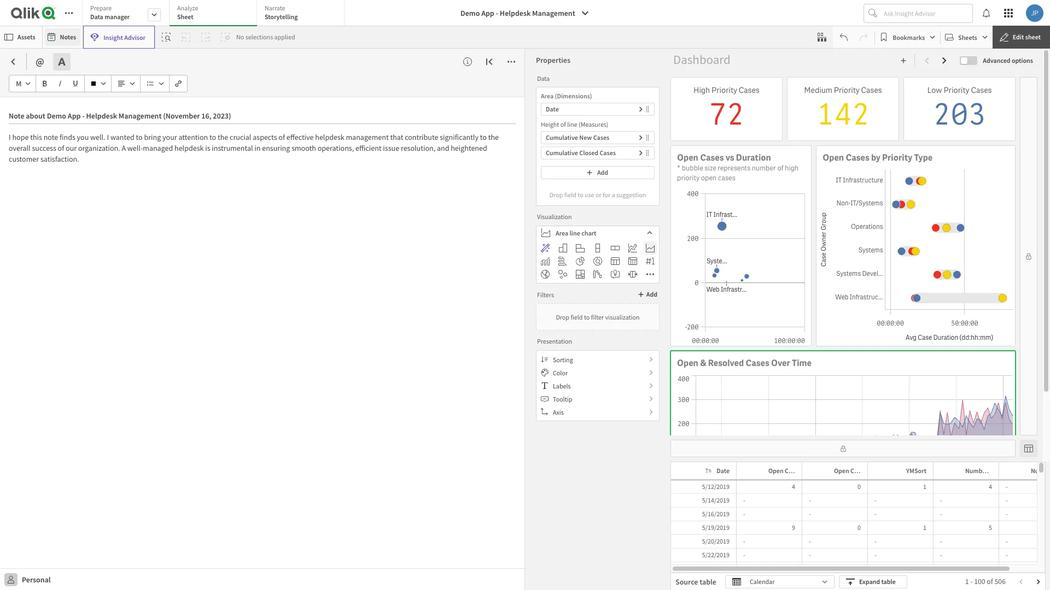 Task type: describe. For each thing, give the bounding box(es) containing it.
field for filter
[[571, 313, 583, 321]]

toggle formatting element
[[53, 53, 75, 71]]

0 horizontal spatial date button
[[541, 103, 655, 116]]

bookmarks
[[893, 33, 925, 41]]

horizontal stacked bar chart image
[[611, 244, 620, 253]]

in
[[255, 143, 261, 153]]

of left our
[[58, 143, 64, 153]]

advisor
[[124, 33, 146, 41]]

*
[[677, 164, 681, 173]]

tab list containing prepare
[[82, 0, 349, 27]]

well.
[[90, 132, 105, 142]]

(dimensions)
[[555, 92, 592, 100]]

area line chart button
[[537, 227, 659, 240]]

demo app - helpdesk management button
[[454, 4, 596, 22]]

bold image
[[42, 80, 48, 87]]

crucial
[[230, 132, 251, 142]]

operations,
[[318, 143, 354, 153]]

edit
[[1013, 33, 1024, 41]]

area for area line chart
[[556, 229, 569, 237]]

cases inside high priority cases 72
[[739, 85, 760, 95]]

5
[[989, 524, 993, 532]]

options
[[1012, 56, 1034, 65]]

click to unlock sheet layout image
[[1026, 253, 1032, 260]]

bookmarks button
[[878, 28, 938, 46]]

cases down cumulative new cases button at the right of the page
[[600, 149, 616, 157]]

cases inside medium priority cases 142
[[862, 85, 882, 95]]

cases left 'column options' icon
[[785, 467, 801, 475]]

sheets
[[959, 33, 978, 41]]

cases down (measures)
[[593, 134, 610, 142]]

horizontal combo chart image
[[559, 257, 567, 266]]

(measures)
[[579, 120, 609, 129]]

m
[[16, 79, 22, 89]]

open for open & resolved cases over time
[[677, 358, 699, 369]]

wanted
[[110, 132, 134, 142]]

chart
[[582, 229, 597, 237]]

cases
[[718, 174, 736, 183]]

open for open cases by priority type
[[823, 152, 844, 164]]

open & resolved cases over time
[[677, 358, 812, 369]]

a
[[612, 191, 615, 199]]

@
[[36, 55, 44, 68]]

Note title text field
[[9, 106, 516, 124]]

open for open cases
[[769, 467, 784, 475]]

insert link image
[[175, 80, 182, 87]]

field for use
[[565, 191, 577, 199]]

to up is
[[210, 132, 216, 142]]

our
[[66, 143, 77, 153]]

insight advisor button
[[83, 26, 155, 49]]

contribute
[[405, 132, 438, 142]]

5/20/2019
[[702, 538, 730, 546]]

0 vertical spatial add
[[597, 169, 609, 177]]

vs
[[726, 152, 735, 164]]

bubble
[[682, 164, 703, 173]]

map image
[[541, 270, 550, 279]]

box plot image
[[629, 270, 637, 279]]

effective
[[287, 132, 314, 142]]

to left 'use'
[[578, 191, 584, 199]]

&
[[700, 358, 707, 369]]

donut chart image
[[594, 257, 602, 266]]

management
[[346, 132, 389, 142]]

helpdesk
[[500, 8, 531, 18]]

0 horizontal spatial helpdesk
[[175, 143, 204, 153]]

506
[[995, 578, 1006, 587]]

open cases by priority type
[[823, 152, 933, 164]]

cumulative closed cases
[[546, 149, 616, 157]]

demo app - helpdesk management
[[461, 8, 575, 18]]

medium
[[805, 85, 833, 95]]

overall
[[9, 143, 30, 153]]

72
[[709, 95, 745, 134]]

cases left numbe
[[1011, 467, 1027, 475]]

well-
[[127, 143, 143, 153]]

0 vertical spatial line
[[567, 120, 578, 129]]

Note Body text field
[[9, 124, 516, 480]]

hope
[[12, 132, 29, 142]]

analyze
[[177, 4, 198, 12]]

presentation
[[537, 338, 572, 346]]

number
[[966, 467, 989, 475]]

high
[[694, 85, 710, 95]]

undo image
[[840, 33, 849, 42]]

- inside button
[[496, 8, 498, 18]]

area line chart
[[556, 229, 597, 237]]

tooltip
[[553, 395, 573, 404]]

0 vertical spatial helpdesk
[[315, 132, 345, 142]]

height of line (measures)
[[541, 120, 609, 129]]

cases left over
[[746, 358, 770, 369]]

aspects
[[253, 132, 277, 142]]

organization.
[[78, 143, 120, 153]]

attention
[[179, 132, 208, 142]]

1 for 4
[[924, 483, 927, 491]]

collapse image
[[485, 57, 494, 66]]

2 4 from the left
[[989, 483, 993, 491]]

0 vertical spatial add button
[[541, 166, 655, 179]]

priority for 72
[[712, 85, 738, 95]]

click to unlock sheet layout image
[[840, 446, 847, 452]]

1 4 from the left
[[792, 483, 796, 491]]

open cases vs duration * bubble size represents number of high priority open cases
[[677, 152, 799, 183]]

axis button
[[537, 406, 659, 419]]

over
[[771, 358, 791, 369]]

resolved
[[708, 358, 744, 369]]

insight
[[104, 33, 123, 41]]

by
[[872, 152, 881, 164]]

203
[[933, 95, 987, 134]]

of right height
[[561, 120, 566, 129]]

low
[[928, 85, 943, 95]]

drop field to filter visualization
[[556, 313, 640, 321]]

change
[[851, 467, 872, 475]]

1 vertical spatial add button
[[636, 288, 660, 301]]

@ button
[[31, 53, 49, 71]]

ymsort
[[907, 467, 927, 475]]

filter
[[591, 313, 604, 321]]

priority
[[677, 174, 700, 183]]

visualization
[[606, 313, 640, 321]]

go to the next page image
[[1036, 579, 1042, 586]]

significantly
[[440, 132, 479, 142]]

italic image
[[57, 80, 63, 87]]

5/16/2019
[[702, 510, 730, 519]]

cases left by
[[846, 152, 870, 164]]

medium priority cases 142
[[805, 85, 882, 134]]

ensuring
[[262, 143, 290, 153]]

column options image
[[808, 468, 815, 475]]

100
[[975, 578, 986, 587]]

use
[[585, 191, 595, 199]]

area for area (dimensions)
[[541, 92, 554, 100]]

sorting
[[553, 356, 573, 364]]

priority right by
[[883, 152, 913, 164]]

table for expand table
[[882, 578, 896, 587]]

to up well-
[[136, 132, 143, 142]]

of up ensuring
[[279, 132, 285, 142]]

or
[[596, 191, 602, 199]]

visualization
[[537, 213, 572, 221]]

table for source table
[[700, 578, 717, 588]]



Task type: vqa. For each thing, say whether or not it's contained in the screenshot.


Task type: locate. For each thing, give the bounding box(es) containing it.
data down the prepare
[[90, 13, 103, 21]]

selections tool image
[[818, 33, 827, 42]]

line chart image
[[629, 244, 637, 253]]

dashboard button
[[671, 51, 734, 68]]

0
[[858, 483, 861, 491], [858, 524, 861, 532]]

vertical combo chart image
[[541, 257, 550, 266]]

height
[[541, 120, 559, 129]]

4 down "open cases"
[[792, 483, 796, 491]]

field left the filter
[[571, 313, 583, 321]]

1 horizontal spatial new
[[997, 467, 1010, 475]]

high priority cases 72
[[694, 85, 760, 134]]

area (dimensions)
[[541, 92, 592, 100]]

vertical grouped bar chart image
[[559, 244, 567, 253]]

0 horizontal spatial 4
[[792, 483, 796, 491]]

i right "well."
[[107, 132, 109, 142]]

add down cumulative closed cases button
[[597, 169, 609, 177]]

you
[[77, 132, 89, 142]]

date button up (measures)
[[541, 103, 655, 116]]

1 vertical spatial add
[[647, 291, 658, 299]]

treemap image
[[576, 270, 585, 279]]

numbe button
[[1017, 465, 1051, 478]]

advanced options
[[983, 56, 1034, 65]]

analyze sheet
[[177, 4, 198, 21]]

date button up 5/12/2019
[[703, 465, 734, 478]]

0 vertical spatial new
[[580, 134, 592, 142]]

new inside number of new cases button
[[997, 467, 1010, 475]]

open left change
[[834, 467, 850, 475]]

selections
[[246, 33, 273, 41]]

open
[[677, 152, 699, 164], [823, 152, 844, 164], [677, 358, 699, 369], [769, 467, 784, 475], [834, 467, 850, 475]]

open left by
[[823, 152, 844, 164]]

prepare
[[90, 4, 112, 12]]

field
[[565, 191, 577, 199], [571, 313, 583, 321]]

back image
[[9, 57, 18, 66]]

smooth
[[292, 143, 316, 153]]

1 vertical spatial date button
[[703, 465, 734, 478]]

5/19/2019
[[702, 524, 730, 532]]

source table
[[676, 578, 717, 588]]

prepare data manager
[[90, 4, 130, 21]]

efficient
[[356, 143, 382, 153]]

details image
[[463, 57, 472, 66]]

date inside showing 101 rows and 6 columns. use arrow keys to navigate in table cells and tab to move to pagination controls. for the full range of keyboard navigation, see the documentation. element
[[717, 467, 730, 475]]

open inside open cases vs duration * bubble size represents number of high priority open cases
[[677, 152, 699, 164]]

0 vertical spatial field
[[565, 191, 577, 199]]

open up priority
[[677, 152, 699, 164]]

autochart image
[[541, 244, 550, 253]]

date
[[546, 105, 559, 113], [717, 467, 730, 475]]

horizontal grouped bar chart image
[[576, 244, 585, 253]]

waterfall chart image
[[594, 270, 602, 279]]

0 horizontal spatial add
[[597, 169, 609, 177]]

to
[[136, 132, 143, 142], [210, 132, 216, 142], [480, 132, 487, 142], [578, 191, 584, 199], [584, 313, 590, 321]]

add button down cumulative closed cases button
[[541, 166, 655, 179]]

open for open change requests
[[834, 467, 850, 475]]

1 horizontal spatial date
[[717, 467, 730, 475]]

ymsort button
[[892, 465, 931, 478]]

0 vertical spatial date
[[546, 105, 559, 113]]

0 for 9
[[858, 524, 861, 532]]

0 horizontal spatial i
[[9, 132, 11, 142]]

sheet
[[177, 13, 193, 21]]

date up 5/12/2019
[[717, 467, 730, 475]]

open change requests
[[834, 467, 899, 475]]

of left high
[[778, 164, 784, 173]]

1 vertical spatial field
[[571, 313, 583, 321]]

add button down more icon
[[636, 288, 660, 301]]

0 vertical spatial 0
[[858, 483, 861, 491]]

2 i from the left
[[107, 132, 109, 142]]

no
[[236, 33, 244, 41]]

size
[[705, 164, 717, 173]]

priority right "medium"
[[834, 85, 860, 95]]

1 vertical spatial 0
[[858, 524, 861, 532]]

toggle formatting image
[[57, 57, 66, 66]]

narrate
[[265, 4, 285, 12]]

closed
[[580, 149, 599, 157]]

2 cumulative from the top
[[546, 149, 578, 157]]

james peterson image
[[1026, 4, 1044, 22]]

cases left the vs
[[700, 152, 724, 164]]

tab list
[[82, 0, 349, 27]]

1 vertical spatial new
[[997, 467, 1010, 475]]

1 horizontal spatial date button
[[703, 465, 734, 478]]

axis
[[553, 408, 564, 417]]

cumulative new cases
[[546, 134, 610, 142]]

table right expand
[[882, 578, 896, 587]]

2 0 from the top
[[858, 524, 861, 532]]

scatter plot image
[[559, 270, 567, 279]]

customer
[[9, 154, 39, 164]]

go to the previous page image
[[1018, 579, 1025, 586]]

showing 101 rows and 6 columns. use arrow keys to navigate in table cells and tab to move to pagination controls. for the full range of keyboard navigation, see the documentation. element
[[671, 463, 1051, 591]]

4 down number of new cases button
[[989, 483, 993, 491]]

line
[[567, 120, 578, 129], [570, 229, 580, 237]]

0 vertical spatial drop
[[550, 191, 563, 199]]

new inside cumulative new cases button
[[580, 134, 592, 142]]

1 vertical spatial area
[[556, 229, 569, 237]]

date up height
[[546, 105, 559, 113]]

1 horizontal spatial the
[[488, 132, 499, 142]]

the right significantly
[[488, 132, 499, 142]]

of right 100
[[987, 578, 994, 587]]

2 vertical spatial 1
[[966, 578, 969, 587]]

area line chart image
[[646, 244, 655, 253]]

hide source table viewer image
[[1025, 445, 1034, 454]]

requests
[[873, 467, 899, 475]]

1 cumulative from the top
[[546, 134, 578, 142]]

1 the from the left
[[218, 132, 228, 142]]

labels
[[553, 382, 571, 390]]

personal
[[22, 575, 51, 585]]

1 0 from the top
[[858, 483, 861, 491]]

filters
[[537, 291, 554, 299]]

0 for 4
[[858, 483, 861, 491]]

to left the filter
[[584, 313, 590, 321]]

for
[[603, 191, 611, 199]]

cases
[[739, 85, 760, 95], [862, 85, 882, 95], [971, 85, 992, 95], [593, 134, 610, 142], [600, 149, 616, 157], [700, 152, 724, 164], [846, 152, 870, 164], [746, 358, 770, 369], [785, 467, 801, 475], [1011, 467, 1027, 475]]

0 vertical spatial date button
[[541, 103, 655, 116]]

field left 'use'
[[565, 191, 577, 199]]

assets button
[[2, 28, 40, 46]]

dashboard
[[674, 51, 731, 67]]

of inside button
[[990, 467, 996, 475]]

1 horizontal spatial 4
[[989, 483, 993, 491]]

cases right "high"
[[739, 85, 760, 95]]

cumulative for cumulative closed cases
[[546, 149, 578, 157]]

open left 'column options' icon
[[769, 467, 784, 475]]

0 horizontal spatial data
[[90, 13, 103, 21]]

underline image
[[72, 80, 79, 87]]

cumulative closed cases button
[[541, 147, 655, 160]]

0 vertical spatial 1
[[924, 483, 927, 491]]

properties
[[536, 55, 571, 65]]

represents
[[718, 164, 751, 173]]

new down (measures)
[[580, 134, 592, 142]]

5/14/2019
[[702, 497, 730, 505]]

open for open cases vs duration * bubble size represents number of high priority open cases
[[677, 152, 699, 164]]

more image
[[646, 270, 655, 279]]

add down more icon
[[647, 291, 658, 299]]

management
[[532, 8, 575, 18]]

the up instrumental
[[218, 132, 228, 142]]

pivot table image
[[629, 257, 637, 266]]

cases inside open cases vs duration * bubble size represents number of high priority open cases
[[700, 152, 724, 164]]

priority for 142
[[834, 85, 860, 95]]

area up "vertical grouped bar chart" icon
[[556, 229, 569, 237]]

open
[[701, 174, 717, 183]]

priority inside medium priority cases 142
[[834, 85, 860, 95]]

cases down advanced
[[971, 85, 992, 95]]

1 - 100 of 506
[[966, 578, 1006, 587]]

area inside button
[[556, 229, 569, 237]]

of inside open cases vs duration * bubble size represents number of high priority open cases
[[778, 164, 784, 173]]

suggestion
[[617, 191, 646, 199]]

sheets button
[[943, 28, 991, 46]]

1 vertical spatial cumulative
[[546, 149, 578, 157]]

edit sheet button
[[993, 26, 1051, 49]]

cumulative down cumulative new cases at the top right of page
[[546, 149, 578, 157]]

manager
[[105, 13, 130, 21]]

calendar
[[750, 578, 775, 587]]

vertical stacked bar chart image
[[594, 244, 602, 253]]

pie chart image
[[576, 257, 585, 266]]

priority inside low priority cases 203
[[944, 85, 970, 95]]

1 horizontal spatial i
[[107, 132, 109, 142]]

1 i from the left
[[9, 132, 11, 142]]

bring
[[144, 132, 161, 142]]

resolution,
[[401, 143, 436, 153]]

heightened
[[451, 143, 487, 153]]

open inside button
[[834, 467, 850, 475]]

kpi image
[[646, 257, 655, 266]]

2 the from the left
[[488, 132, 499, 142]]

of right number
[[990, 467, 996, 475]]

1 vertical spatial 1
[[924, 524, 927, 532]]

high
[[785, 164, 799, 173]]

this
[[30, 132, 42, 142]]

drop for drop field to use or for a suggestion
[[550, 191, 563, 199]]

drop up visualization
[[550, 191, 563, 199]]

table right source
[[700, 578, 717, 588]]

0 horizontal spatial area
[[541, 92, 554, 100]]

note
[[44, 132, 58, 142]]

0 horizontal spatial date
[[546, 105, 559, 113]]

a
[[122, 143, 126, 153]]

line inside button
[[570, 229, 580, 237]]

add
[[597, 169, 609, 177], [647, 291, 658, 299]]

1 horizontal spatial helpdesk
[[315, 132, 345, 142]]

1 horizontal spatial table
[[882, 578, 896, 587]]

demo
[[461, 8, 480, 18]]

cumulative down height
[[546, 134, 578, 142]]

priority right "high"
[[712, 85, 738, 95]]

application containing 72
[[0, 0, 1051, 591]]

1 horizontal spatial data
[[537, 74, 550, 82]]

nl insights image
[[611, 270, 620, 279]]

1 vertical spatial helpdesk
[[175, 143, 204, 153]]

priority for 203
[[944, 85, 970, 95]]

helpdesk down attention
[[175, 143, 204, 153]]

priority right low
[[944, 85, 970, 95]]

table inside expand table button
[[882, 578, 896, 587]]

app
[[482, 8, 494, 18]]

duration
[[736, 152, 771, 164]]

cumulative for cumulative new cases
[[546, 134, 578, 142]]

cases inside low priority cases 203
[[971, 85, 992, 95]]

open left &
[[677, 358, 699, 369]]

helpdesk up operations,
[[315, 132, 345, 142]]

create new sheet image
[[901, 57, 907, 64]]

line up cumulative new cases at the top right of page
[[567, 120, 578, 129]]

Ask Insight Advisor text field
[[882, 4, 973, 22]]

and
[[437, 143, 449, 153]]

to up heightened
[[480, 132, 487, 142]]

1 horizontal spatial add
[[647, 291, 658, 299]]

data down "properties"
[[537, 74, 550, 82]]

add button
[[541, 166, 655, 179], [636, 288, 660, 301]]

1 for 5
[[924, 524, 927, 532]]

labels button
[[537, 380, 659, 393]]

142
[[817, 95, 870, 134]]

1 vertical spatial line
[[570, 229, 580, 237]]

0 horizontal spatial table
[[700, 578, 717, 588]]

0 horizontal spatial new
[[580, 134, 592, 142]]

new right number
[[997, 467, 1010, 475]]

no selections applied
[[236, 33, 295, 41]]

cases right "medium"
[[862, 85, 882, 95]]

1
[[924, 483, 927, 491], [924, 524, 927, 532], [966, 578, 969, 587]]

finds
[[60, 132, 75, 142]]

drop up presentation
[[556, 313, 570, 321]]

application
[[0, 0, 1051, 591]]

area left (dimensions)
[[541, 92, 554, 100]]

line left chart
[[570, 229, 580, 237]]

1 vertical spatial drop
[[556, 313, 570, 321]]

data inside the prepare data manager
[[90, 13, 103, 21]]

0 vertical spatial data
[[90, 13, 103, 21]]

priority inside high priority cases 72
[[712, 85, 738, 95]]

expand table
[[860, 578, 896, 587]]

1 horizontal spatial area
[[556, 229, 569, 237]]

0 vertical spatial cumulative
[[546, 134, 578, 142]]

open inside button
[[769, 467, 784, 475]]

table image
[[611, 257, 620, 266]]

next sheet: performance image
[[941, 56, 950, 65]]

drop field to use or for a suggestion
[[550, 191, 646, 199]]

numbe
[[1031, 467, 1051, 475]]

1 vertical spatial data
[[537, 74, 550, 82]]

smart search image
[[162, 33, 171, 42]]

issue
[[383, 143, 399, 153]]

the
[[218, 132, 228, 142], [488, 132, 499, 142]]

number of new cases button
[[952, 465, 1027, 478]]

0 vertical spatial area
[[541, 92, 554, 100]]

success
[[32, 143, 56, 153]]

notes
[[60, 33, 76, 41]]

1 vertical spatial date
[[717, 467, 730, 475]]

drop for drop field to filter visualization
[[556, 313, 570, 321]]

0 horizontal spatial the
[[218, 132, 228, 142]]

i left hope
[[9, 132, 11, 142]]



